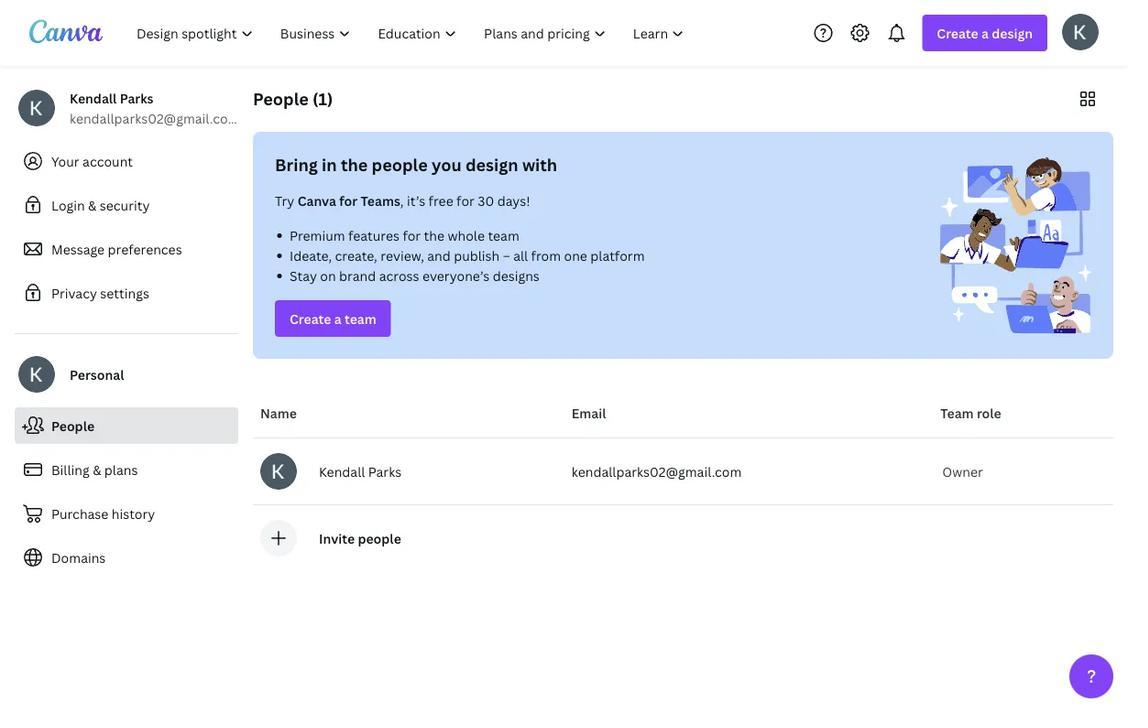 Task type: describe. For each thing, give the bounding box(es) containing it.
team inside premium features for the whole team ideate, create, review, and publish – all from one platform stay on brand across everyone's designs
[[488, 227, 519, 244]]

purchase
[[51, 505, 108, 523]]

everyone's
[[422, 267, 490, 285]]

canva
[[298, 192, 336, 209]]

create,
[[335, 247, 377, 264]]

30
[[478, 192, 494, 209]]

parks for kendall parks
[[368, 463, 401, 481]]

you
[[432, 153, 462, 176]]

features
[[348, 227, 400, 244]]

1 vertical spatial design
[[465, 153, 518, 176]]

premium
[[290, 227, 345, 244]]

billing
[[51, 461, 90, 479]]

account
[[83, 153, 133, 170]]

your
[[51, 153, 79, 170]]

owner button
[[940, 454, 992, 490]]

people (1)
[[253, 88, 333, 110]]

kendall parks button
[[260, 454, 557, 490]]

0 horizontal spatial the
[[341, 153, 368, 176]]

create a team
[[290, 310, 376, 328]]

email
[[572, 405, 606, 422]]

bring in the people you design with
[[275, 153, 557, 176]]

plans
[[104, 461, 138, 479]]

role
[[977, 405, 1001, 422]]

a for design
[[981, 24, 989, 42]]

(1)
[[312, 88, 333, 110]]

billing & plans
[[51, 461, 138, 479]]

domains
[[51, 549, 106, 567]]

invite people
[[319, 530, 401, 548]]

top level navigation element
[[125, 15, 700, 51]]

brand
[[339, 267, 376, 285]]

whole
[[448, 227, 485, 244]]

with
[[522, 153, 557, 176]]

billing & plans link
[[15, 452, 238, 488]]

& for login
[[88, 197, 97, 214]]

1 vertical spatial people
[[358, 530, 401, 548]]

team inside button
[[344, 310, 376, 328]]

create a team button
[[275, 301, 391, 337]]

review,
[[381, 247, 424, 264]]

designs
[[493, 267, 540, 285]]

create a design button
[[922, 15, 1047, 51]]

stay
[[290, 267, 317, 285]]

try canva for teams , it's free for 30 days!
[[275, 192, 530, 209]]

0 horizontal spatial kendallparks02@gmail.com
[[70, 110, 240, 127]]

privacy
[[51, 285, 97, 302]]

people link
[[15, 408, 238, 444]]

message
[[51, 241, 105, 258]]

publish
[[454, 247, 500, 264]]

purchase history link
[[15, 496, 238, 532]]

team role
[[940, 405, 1001, 422]]

kendall parks kendallparks02@gmail.com
[[70, 89, 240, 127]]

login
[[51, 197, 85, 214]]

for for teams
[[339, 192, 358, 209]]



Task type: locate. For each thing, give the bounding box(es) containing it.
login & security link
[[15, 187, 238, 224]]

ideate,
[[290, 247, 332, 264]]

1 vertical spatial &
[[93, 461, 101, 479]]

people for people
[[51, 417, 94, 435]]

domains link
[[15, 540, 238, 576]]

your account link
[[15, 143, 238, 180]]

& for billing
[[93, 461, 101, 479]]

platform
[[590, 247, 645, 264]]

team up the –
[[488, 227, 519, 244]]

create for create a design
[[937, 24, 978, 42]]

0 vertical spatial people
[[372, 153, 428, 176]]

0 horizontal spatial create
[[290, 310, 331, 328]]

across
[[379, 267, 419, 285]]

0 vertical spatial kendall
[[70, 89, 117, 107]]

create for create a team
[[290, 310, 331, 328]]

kendallparks02@gmail.com
[[70, 110, 240, 127], [572, 463, 742, 481]]

0 horizontal spatial people
[[51, 417, 94, 435]]

,
[[400, 192, 404, 209]]

1 vertical spatial parks
[[368, 463, 401, 481]]

purchase history
[[51, 505, 155, 523]]

one
[[564, 247, 587, 264]]

parks up invite people button
[[368, 463, 401, 481]]

people right invite
[[358, 530, 401, 548]]

try
[[275, 192, 294, 209]]

parks
[[120, 89, 154, 107], [368, 463, 401, 481]]

1 vertical spatial people
[[51, 417, 94, 435]]

the right in
[[341, 153, 368, 176]]

design inside dropdown button
[[992, 24, 1033, 42]]

people up billing
[[51, 417, 94, 435]]

1 horizontal spatial parks
[[368, 463, 401, 481]]

list
[[275, 225, 668, 286]]

people for people (1)
[[253, 88, 309, 110]]

0 vertical spatial &
[[88, 197, 97, 214]]

1 horizontal spatial the
[[424, 227, 445, 244]]

people up "," at the top left of the page
[[372, 153, 428, 176]]

team
[[940, 405, 974, 422]]

0 horizontal spatial for
[[339, 192, 358, 209]]

team
[[488, 227, 519, 244], [344, 310, 376, 328]]

list containing premium features for the whole team
[[275, 225, 668, 286]]

0 vertical spatial create
[[937, 24, 978, 42]]

all
[[513, 247, 528, 264]]

people
[[253, 88, 309, 110], [51, 417, 94, 435]]

parks inside kendall parks kendallparks02@gmail.com
[[120, 89, 154, 107]]

the
[[341, 153, 368, 176], [424, 227, 445, 244]]

design left kendall parks image
[[992, 24, 1033, 42]]

2 horizontal spatial for
[[456, 192, 475, 209]]

bring
[[275, 153, 318, 176]]

for up review,
[[403, 227, 421, 244]]

on
[[320, 267, 336, 285]]

message preferences
[[51, 241, 182, 258]]

kendall inside kendall parks button
[[319, 463, 365, 481]]

0 horizontal spatial team
[[344, 310, 376, 328]]

invite people button
[[319, 530, 401, 548]]

free
[[428, 192, 453, 209]]

0 vertical spatial people
[[253, 88, 309, 110]]

1 vertical spatial the
[[424, 227, 445, 244]]

for left the 30
[[456, 192, 475, 209]]

0 vertical spatial a
[[981, 24, 989, 42]]

kendallparks02@gmail.com down email
[[572, 463, 742, 481]]

from
[[531, 247, 561, 264]]

for inside premium features for the whole team ideate, create, review, and publish – all from one platform stay on brand across everyone's designs
[[403, 227, 421, 244]]

0 horizontal spatial design
[[465, 153, 518, 176]]

0 vertical spatial parks
[[120, 89, 154, 107]]

a inside create a design dropdown button
[[981, 24, 989, 42]]

a
[[981, 24, 989, 42], [334, 310, 341, 328]]

create inside dropdown button
[[937, 24, 978, 42]]

1 horizontal spatial create
[[937, 24, 978, 42]]

0 vertical spatial kendallparks02@gmail.com
[[70, 110, 240, 127]]

days!
[[497, 192, 530, 209]]

1 vertical spatial team
[[344, 310, 376, 328]]

& right login on the left of page
[[88, 197, 97, 214]]

people
[[372, 153, 428, 176], [358, 530, 401, 548]]

teams
[[361, 192, 400, 209]]

create
[[937, 24, 978, 42], [290, 310, 331, 328]]

history
[[112, 505, 155, 523]]

1 vertical spatial kendall
[[319, 463, 365, 481]]

0 vertical spatial design
[[992, 24, 1033, 42]]

for for the
[[403, 227, 421, 244]]

kendall up your account
[[70, 89, 117, 107]]

create a design
[[937, 24, 1033, 42]]

people left (1)
[[253, 88, 309, 110]]

owner
[[942, 463, 983, 481]]

1 horizontal spatial people
[[253, 88, 309, 110]]

1 horizontal spatial for
[[403, 227, 421, 244]]

kendall parks image
[[1062, 14, 1099, 50]]

for
[[339, 192, 358, 209], [456, 192, 475, 209], [403, 227, 421, 244]]

design
[[992, 24, 1033, 42], [465, 153, 518, 176]]

for right canva
[[339, 192, 358, 209]]

name
[[260, 405, 297, 422]]

message preferences link
[[15, 231, 238, 268]]

personal
[[70, 366, 124, 384]]

the up and
[[424, 227, 445, 244]]

1 vertical spatial a
[[334, 310, 341, 328]]

0 vertical spatial the
[[341, 153, 368, 176]]

and
[[427, 247, 451, 264]]

design up the 30
[[465, 153, 518, 176]]

privacy settings link
[[15, 275, 238, 312]]

1 horizontal spatial kendall
[[319, 463, 365, 481]]

1 vertical spatial create
[[290, 310, 331, 328]]

parks up "your account" 'link'
[[120, 89, 154, 107]]

a for team
[[334, 310, 341, 328]]

parks for kendall parks kendallparks02@gmail.com
[[120, 89, 154, 107]]

in
[[322, 153, 337, 176]]

premium features for the whole team ideate, create, review, and publish – all from one platform stay on brand across everyone's designs
[[290, 227, 645, 285]]

kendall up invite
[[319, 463, 365, 481]]

login & security
[[51, 197, 150, 214]]

security
[[100, 197, 150, 214]]

your account
[[51, 153, 133, 170]]

1 horizontal spatial team
[[488, 227, 519, 244]]

create inside button
[[290, 310, 331, 328]]

kendall inside kendall parks kendallparks02@gmail.com
[[70, 89, 117, 107]]

1 horizontal spatial a
[[981, 24, 989, 42]]

0 vertical spatial team
[[488, 227, 519, 244]]

the inside premium features for the whole team ideate, create, review, and publish – all from one platform stay on brand across everyone's designs
[[424, 227, 445, 244]]

kendall
[[70, 89, 117, 107], [319, 463, 365, 481]]

kendall for kendall parks
[[319, 463, 365, 481]]

it's
[[407, 192, 425, 209]]

parks inside kendall parks button
[[368, 463, 401, 481]]

&
[[88, 197, 97, 214], [93, 461, 101, 479]]

a inside create a team button
[[334, 310, 341, 328]]

0 horizontal spatial kendall
[[70, 89, 117, 107]]

0 horizontal spatial a
[[334, 310, 341, 328]]

invite
[[319, 530, 355, 548]]

& left plans
[[93, 461, 101, 479]]

kendall for kendall parks kendallparks02@gmail.com
[[70, 89, 117, 107]]

settings
[[100, 285, 149, 302]]

kendall parks
[[319, 463, 401, 481]]

privacy settings
[[51, 285, 149, 302]]

kendallparks02@gmail.com up "your account" 'link'
[[70, 110, 240, 127]]

0 horizontal spatial parks
[[120, 89, 154, 107]]

–
[[503, 247, 510, 264]]

team down brand
[[344, 310, 376, 328]]

1 horizontal spatial design
[[992, 24, 1033, 42]]

preferences
[[108, 241, 182, 258]]

1 vertical spatial kendallparks02@gmail.com
[[572, 463, 742, 481]]

1 horizontal spatial kendallparks02@gmail.com
[[572, 463, 742, 481]]



Task type: vqa. For each thing, say whether or not it's contained in the screenshot.
Create a design
yes



